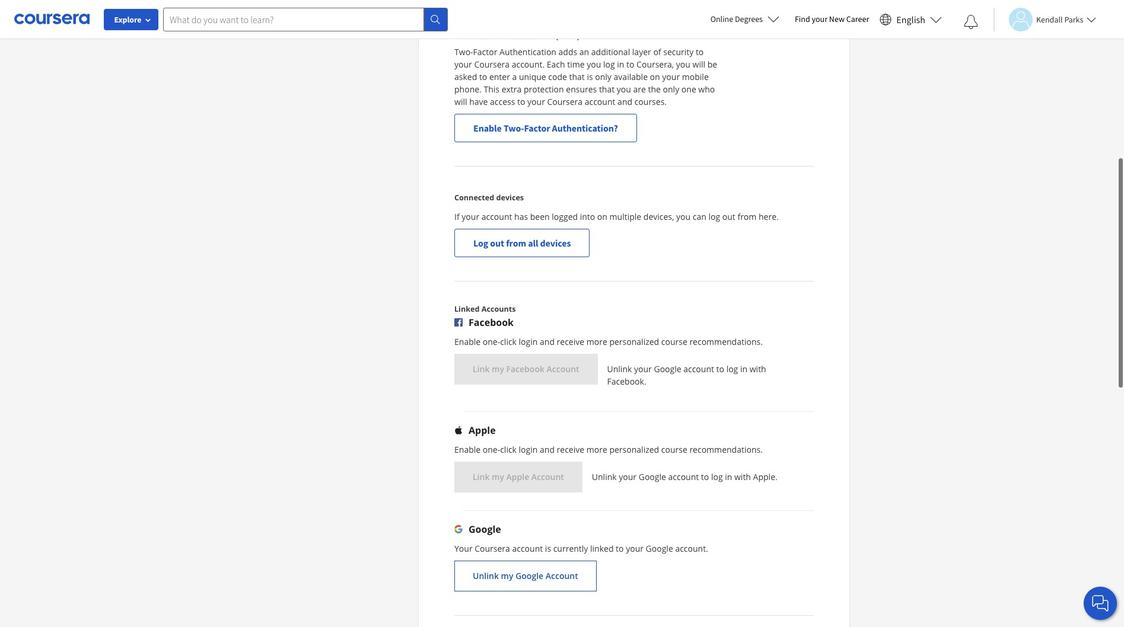 Task type: vqa. For each thing, say whether or not it's contained in the screenshot.
latest
no



Task type: locate. For each thing, give the bounding box(es) containing it.
0 vertical spatial facebook
[[469, 316, 514, 329]]

1 horizontal spatial in
[[725, 471, 732, 482]]

linked accounts
[[455, 304, 516, 314]]

from inside button
[[506, 237, 526, 249]]

2 vertical spatial my
[[501, 570, 514, 582]]

0 vertical spatial factor
[[472, 31, 496, 41]]

0 vertical spatial will
[[693, 58, 706, 69]]

2 one- from the top
[[483, 444, 500, 455]]

factor down protection
[[524, 122, 550, 134]]

2 vertical spatial and
[[540, 444, 555, 455]]

login
[[519, 336, 538, 347], [519, 444, 538, 455]]

your coursera account is currently linked to your google account.
[[455, 543, 708, 554]]

two- down access
[[504, 122, 524, 134]]

google inside unlink your google account to log in with facebook.
[[654, 363, 682, 374]]

personalized up facebook.
[[610, 336, 659, 347]]

0 vertical spatial apple
[[469, 424, 496, 437]]

apple inside button
[[506, 471, 529, 482]]

2 vertical spatial coursera
[[475, 543, 510, 554]]

authentication inside "two-factor authentication adds an additional layer of                 security to your coursera account. each time you log in to coursera,                 you will be asked to enter a unique code that is only available on                 your mobile phone. this extra protection ensures that you are the only                 one who will have access to your coursera account and courses."
[[500, 46, 557, 57]]

0 vertical spatial coursera
[[474, 58, 510, 69]]

factor up enter
[[473, 46, 497, 57]]

2 receive from the top
[[557, 444, 585, 455]]

1 vertical spatial coursera
[[547, 96, 583, 107]]

to
[[696, 46, 704, 57], [627, 58, 635, 69], [479, 71, 487, 82], [517, 96, 525, 107], [717, 363, 725, 374], [701, 471, 709, 482], [616, 543, 624, 554]]

career
[[847, 14, 870, 24]]

0 horizontal spatial from
[[506, 237, 526, 249]]

1 vertical spatial login
[[519, 444, 538, 455]]

factor for two
[[472, 31, 496, 41]]

chat with us image
[[1091, 595, 1110, 614]]

0 vertical spatial out
[[723, 211, 736, 222]]

1 vertical spatial recommendations.
[[690, 444, 763, 455]]

2 click from the top
[[500, 444, 517, 455]]

devices up has
[[496, 192, 524, 202]]

my inside button
[[492, 471, 504, 482]]

authentication for adds
[[500, 46, 557, 57]]

one- up 'link my apple account'
[[483, 444, 500, 455]]

1 vertical spatial from
[[506, 237, 526, 249]]

each
[[547, 58, 565, 69]]

you down security
[[676, 58, 691, 69]]

from left all
[[506, 237, 526, 249]]

0 vertical spatial link
[[473, 363, 490, 374]]

recommendations. for apple
[[690, 444, 763, 455]]

account
[[547, 363, 579, 374], [532, 471, 564, 482], [546, 570, 578, 582]]

1 vertical spatial with
[[735, 471, 751, 482]]

and up 'link my apple account'
[[540, 444, 555, 455]]

only
[[595, 71, 612, 82], [663, 83, 680, 94]]

recommendations. for facebook
[[690, 336, 763, 347]]

my
[[492, 363, 504, 374], [492, 471, 504, 482], [501, 570, 514, 582]]

in
[[617, 58, 625, 69], [741, 363, 748, 374], [725, 471, 732, 482]]

and for apple
[[540, 444, 555, 455]]

enable down have
[[474, 122, 502, 134]]

1 horizontal spatial that
[[599, 83, 615, 94]]

apple image
[[455, 426, 463, 434]]

on down coursera,
[[650, 71, 660, 82]]

link inside button
[[473, 363, 490, 374]]

1 vertical spatial factor
[[473, 46, 497, 57]]

1 horizontal spatial is
[[587, 71, 593, 82]]

facebook
[[469, 316, 514, 329], [506, 363, 545, 374]]

have
[[469, 96, 488, 107]]

with for apple
[[735, 471, 751, 482]]

been
[[530, 211, 550, 222]]

2 more from the top
[[587, 444, 608, 455]]

receive up link my facebook account
[[557, 336, 585, 347]]

0 vertical spatial enable
[[474, 122, 502, 134]]

1 vertical spatial out
[[490, 237, 504, 249]]

log out from all devices
[[474, 237, 571, 249]]

1 vertical spatial account.
[[676, 543, 708, 554]]

1 vertical spatial authentication
[[500, 46, 557, 57]]

enable two-factor authentication? button
[[455, 113, 637, 142]]

recommendations. up "apple." at bottom
[[690, 444, 763, 455]]

1 vertical spatial is
[[545, 543, 551, 554]]

0 horizontal spatial two-
[[455, 46, 473, 57]]

enable
[[474, 122, 502, 134], [455, 336, 481, 347], [455, 444, 481, 455]]

out right can
[[723, 211, 736, 222]]

course for apple
[[662, 444, 688, 455]]

account for facebook
[[547, 363, 579, 374]]

2 link from the top
[[473, 471, 490, 482]]

2 horizontal spatial in
[[741, 363, 748, 374]]

personalized for facebook
[[610, 336, 659, 347]]

link
[[473, 363, 490, 374], [473, 471, 490, 482]]

link my facebook account button
[[455, 354, 598, 385]]

1 recommendations. from the top
[[690, 336, 763, 347]]

extra
[[502, 83, 522, 94]]

are
[[633, 83, 646, 94]]

recommendations.
[[690, 336, 763, 347], [690, 444, 763, 455]]

facebook inside button
[[506, 363, 545, 374]]

1 vertical spatial two-
[[504, 122, 524, 134]]

click up link my facebook account
[[500, 336, 517, 347]]

1 horizontal spatial two-
[[504, 122, 524, 134]]

0 vertical spatial my
[[492, 363, 504, 374]]

1 horizontal spatial will
[[693, 58, 706, 69]]

two- down two
[[455, 46, 473, 57]]

0 vertical spatial on
[[650, 71, 660, 82]]

0 horizontal spatial on
[[597, 211, 608, 222]]

google inside button
[[516, 570, 544, 582]]

1 horizontal spatial devices
[[540, 237, 571, 249]]

2 personalized from the top
[[610, 444, 659, 455]]

enable one-click login and receive more personalized course recommendations.
[[455, 336, 763, 347], [455, 444, 763, 455]]

0 vertical spatial from
[[738, 211, 757, 222]]

two-
[[455, 46, 473, 57], [504, 122, 524, 134]]

only right the
[[663, 83, 680, 94]]

link for apple
[[473, 471, 490, 482]]

unlink your google account to log in with apple.
[[592, 471, 778, 482]]

account inside button
[[532, 471, 564, 482]]

0 vertical spatial account.
[[512, 58, 545, 69]]

link my facebook account
[[473, 363, 579, 374]]

from left here.
[[738, 211, 757, 222]]

unlink
[[607, 363, 632, 374], [592, 471, 617, 482], [473, 570, 499, 582]]

unlink my google account button
[[455, 561, 597, 592]]

0 vertical spatial authentication
[[498, 31, 554, 41]]

course up unlink your google account to log in with apple.
[[662, 444, 688, 455]]

1 vertical spatial course
[[662, 444, 688, 455]]

google
[[654, 363, 682, 374], [639, 471, 666, 482], [469, 523, 501, 536], [646, 543, 673, 554], [516, 570, 544, 582]]

0 vertical spatial two-
[[455, 46, 473, 57]]

coursera down "ensures"
[[547, 96, 583, 107]]

accounts
[[482, 304, 516, 314]]

0 horizontal spatial is
[[545, 543, 551, 554]]

link my apple account button
[[455, 462, 583, 493]]

available
[[614, 71, 648, 82]]

enable one-click login and receive more personalized course recommendations. for facebook
[[455, 336, 763, 347]]

additional
[[592, 46, 630, 57]]

1 link from the top
[[473, 363, 490, 374]]

0 vertical spatial account
[[547, 363, 579, 374]]

that right "ensures"
[[599, 83, 615, 94]]

you down "an" on the right of page
[[587, 58, 601, 69]]

receive up 'link my apple account'
[[557, 444, 585, 455]]

0 vertical spatial unlink
[[607, 363, 632, 374]]

click up 'link my apple account'
[[500, 444, 517, 455]]

with for facebook
[[750, 363, 766, 374]]

2 login from the top
[[519, 444, 538, 455]]

2 course from the top
[[662, 444, 688, 455]]

0 vertical spatial enable one-click login and receive more personalized course recommendations.
[[455, 336, 763, 347]]

None search field
[[163, 7, 448, 31]]

1 enable one-click login and receive more personalized course recommendations. from the top
[[455, 336, 763, 347]]

on
[[650, 71, 660, 82], [597, 211, 608, 222]]

1 vertical spatial that
[[599, 83, 615, 94]]

devices right all
[[540, 237, 571, 249]]

factor
[[472, 31, 496, 41], [473, 46, 497, 57], [524, 122, 550, 134]]

1 vertical spatial more
[[587, 444, 608, 455]]

1 horizontal spatial only
[[663, 83, 680, 94]]

1 vertical spatial link
[[473, 471, 490, 482]]

2 vertical spatial account
[[546, 570, 578, 582]]

if your account has been logged into on multiple devices, you can log out from here.
[[455, 211, 779, 222]]

kendall parks button
[[994, 7, 1097, 31]]

click for facebook
[[500, 336, 517, 347]]

degrees
[[735, 14, 763, 24]]

1 receive from the top
[[557, 336, 585, 347]]

authentication down two factor authentication (beta)
[[500, 46, 557, 57]]

your
[[812, 14, 828, 24], [455, 58, 472, 69], [662, 71, 680, 82], [528, 96, 545, 107], [462, 211, 480, 222], [634, 363, 652, 374], [619, 471, 637, 482], [626, 543, 644, 554]]

1 vertical spatial enable one-click login and receive more personalized course recommendations.
[[455, 444, 763, 455]]

phone.
[[455, 83, 482, 94]]

1 click from the top
[[500, 336, 517, 347]]

1 one- from the top
[[483, 336, 500, 347]]

0 vertical spatial with
[[750, 363, 766, 374]]

1 login from the top
[[519, 336, 538, 347]]

online degrees button
[[701, 6, 789, 32]]

authentication
[[498, 31, 554, 41], [500, 46, 557, 57]]

0 vertical spatial that
[[569, 71, 585, 82]]

1 vertical spatial click
[[500, 444, 517, 455]]

1 horizontal spatial account.
[[676, 543, 708, 554]]

on inside "two-factor authentication adds an additional layer of                 security to your coursera account. each time you log in to coursera,                 you will be asked to enter a unique code that is only available on                 your mobile phone. this extra protection ensures that you are the only                 one who will have access to your coursera account and courses."
[[650, 71, 660, 82]]

account.
[[512, 58, 545, 69], [676, 543, 708, 554]]

1 vertical spatial one-
[[483, 444, 500, 455]]

2 vertical spatial unlink
[[473, 570, 499, 582]]

0 horizontal spatial in
[[617, 58, 625, 69]]

0 vertical spatial more
[[587, 336, 608, 347]]

multiple
[[610, 211, 642, 222]]

with inside unlink your google account to log in with facebook.
[[750, 363, 766, 374]]

and for facebook
[[540, 336, 555, 347]]

out
[[723, 211, 736, 222], [490, 237, 504, 249]]

login for facebook
[[519, 336, 538, 347]]

0 horizontal spatial will
[[455, 96, 467, 107]]

2 vertical spatial in
[[725, 471, 732, 482]]

is up "ensures"
[[587, 71, 593, 82]]

factor inside "two-factor authentication adds an additional layer of                 security to your coursera account. each time you log in to coursera,                 you will be asked to enter a unique code that is only available on                 your mobile phone. this extra protection ensures that you are the only                 one who will have access to your coursera account and courses."
[[473, 46, 497, 57]]

0 vertical spatial login
[[519, 336, 538, 347]]

authentication up unique
[[498, 31, 554, 41]]

my for apple
[[492, 471, 504, 482]]

link inside button
[[473, 471, 490, 482]]

coursera right your
[[475, 543, 510, 554]]

1 vertical spatial receive
[[557, 444, 585, 455]]

two- inside "two-factor authentication adds an additional layer of                 security to your coursera account. each time you log in to coursera,                 you will be asked to enter a unique code that is only available on                 your mobile phone. this extra protection ensures that you are the only                 one who will have access to your coursera account and courses."
[[455, 46, 473, 57]]

0 vertical spatial is
[[587, 71, 593, 82]]

1 vertical spatial facebook
[[506, 363, 545, 374]]

authentication for (beta)
[[498, 31, 554, 41]]

unlink inside unlink your google account to log in with facebook.
[[607, 363, 632, 374]]

that
[[569, 71, 585, 82], [599, 83, 615, 94]]

enable down facebook "icon"
[[455, 336, 481, 347]]

coursera
[[474, 58, 510, 69], [547, 96, 583, 107], [475, 543, 510, 554]]

enable inside enable two-factor authentication? button
[[474, 122, 502, 134]]

0 vertical spatial and
[[618, 96, 633, 107]]

0 horizontal spatial out
[[490, 237, 504, 249]]

connected devices
[[455, 192, 524, 202]]

login up link my facebook account
[[519, 336, 538, 347]]

coursera up enter
[[474, 58, 510, 69]]

0 vertical spatial only
[[595, 71, 612, 82]]

in inside "two-factor authentication adds an additional layer of                 security to your coursera account. each time you log in to coursera,                 you will be asked to enter a unique code that is only available on                 your mobile phone. this extra protection ensures that you are the only                 one who will have access to your coursera account and courses."
[[617, 58, 625, 69]]

will up mobile
[[693, 58, 706, 69]]

and down available
[[618, 96, 633, 107]]

1 horizontal spatial from
[[738, 211, 757, 222]]

on right 'into'
[[597, 211, 608, 222]]

that down time
[[569, 71, 585, 82]]

unlink inside unlink my google account button
[[473, 570, 499, 582]]

you
[[587, 58, 601, 69], [676, 58, 691, 69], [617, 83, 631, 94], [676, 211, 691, 222]]

enable down apple icon in the left of the page
[[455, 444, 481, 455]]

0 vertical spatial receive
[[557, 336, 585, 347]]

0 vertical spatial devices
[[496, 192, 524, 202]]

only up "ensures"
[[595, 71, 612, 82]]

out right log
[[490, 237, 504, 249]]

1 vertical spatial unlink
[[592, 471, 617, 482]]

1 vertical spatial my
[[492, 471, 504, 482]]

click
[[500, 336, 517, 347], [500, 444, 517, 455]]

receive
[[557, 336, 585, 347], [557, 444, 585, 455]]

personalized up unlink your google account to log in with apple.
[[610, 444, 659, 455]]

will down phone.
[[455, 96, 467, 107]]

1 course from the top
[[662, 336, 688, 347]]

1 more from the top
[[587, 336, 608, 347]]

1 vertical spatial devices
[[540, 237, 571, 249]]

0 vertical spatial personalized
[[610, 336, 659, 347]]

0 vertical spatial click
[[500, 336, 517, 347]]

0 horizontal spatial account.
[[512, 58, 545, 69]]

is left currently
[[545, 543, 551, 554]]

receive for facebook
[[557, 336, 585, 347]]

one
[[682, 83, 696, 94]]

login for apple
[[519, 444, 538, 455]]

and
[[618, 96, 633, 107], [540, 336, 555, 347], [540, 444, 555, 455]]

more
[[587, 336, 608, 347], [587, 444, 608, 455]]

1 vertical spatial personalized
[[610, 444, 659, 455]]

1 vertical spatial and
[[540, 336, 555, 347]]

is
[[587, 71, 593, 82], [545, 543, 551, 554]]

1 horizontal spatial out
[[723, 211, 736, 222]]

login up 'link my apple account'
[[519, 444, 538, 455]]

recommendations. up unlink your google account to log in with facebook.
[[690, 336, 763, 347]]

currently
[[553, 543, 588, 554]]

1 vertical spatial in
[[741, 363, 748, 374]]

factor right two
[[472, 31, 496, 41]]

0 vertical spatial course
[[662, 336, 688, 347]]

click for apple
[[500, 444, 517, 455]]

one- down the linked accounts
[[483, 336, 500, 347]]

1 horizontal spatial apple
[[506, 471, 529, 482]]

2 vertical spatial factor
[[524, 122, 550, 134]]

layer
[[632, 46, 651, 57]]

course up unlink your google account to log in with facebook.
[[662, 336, 688, 347]]

0 horizontal spatial devices
[[496, 192, 524, 202]]

and up link my facebook account
[[540, 336, 555, 347]]

more for apple
[[587, 444, 608, 455]]

ensures
[[566, 83, 597, 94]]

1 vertical spatial account
[[532, 471, 564, 482]]

0 vertical spatial recommendations.
[[690, 336, 763, 347]]

2 enable one-click login and receive more personalized course recommendations. from the top
[[455, 444, 763, 455]]

0 vertical spatial one-
[[483, 336, 500, 347]]

two- inside enable two-factor authentication? button
[[504, 122, 524, 134]]

1 vertical spatial enable
[[455, 336, 481, 347]]

2 recommendations. from the top
[[690, 444, 763, 455]]

0 vertical spatial in
[[617, 58, 625, 69]]

2 vertical spatial enable
[[455, 444, 481, 455]]

1 vertical spatial apple
[[506, 471, 529, 482]]

1 vertical spatial only
[[663, 83, 680, 94]]

1 horizontal spatial on
[[650, 71, 660, 82]]

will
[[693, 58, 706, 69], [455, 96, 467, 107]]

if
[[455, 211, 460, 222]]

1 personalized from the top
[[610, 336, 659, 347]]

in inside unlink your google account to log in with facebook.
[[741, 363, 748, 374]]

time
[[567, 58, 585, 69]]



Task type: describe. For each thing, give the bounding box(es) containing it.
enable two-factor authentication?
[[474, 122, 618, 134]]

security
[[664, 46, 694, 57]]

unlink for apple
[[592, 471, 617, 482]]

devices inside button
[[540, 237, 571, 249]]

factor for two-
[[473, 46, 497, 57]]

out inside button
[[490, 237, 504, 249]]

enable for apple
[[455, 444, 481, 455]]

is inside "two-factor authentication adds an additional layer of                 security to your coursera account. each time you log in to coursera,                 you will be asked to enter a unique code that is only available on                 your mobile phone. this extra protection ensures that you are the only                 one who will have access to your coursera account and courses."
[[587, 71, 593, 82]]

1 vertical spatial on
[[597, 211, 608, 222]]

you left can
[[676, 211, 691, 222]]

mobile
[[682, 71, 709, 82]]

find your new career
[[795, 14, 870, 24]]

course for facebook
[[662, 336, 688, 347]]

personalized for apple
[[610, 444, 659, 455]]

into
[[580, 211, 595, 222]]

apple.
[[753, 471, 778, 482]]

in for apple
[[725, 471, 732, 482]]

What do you want to learn? text field
[[163, 7, 424, 31]]

account. inside "two-factor authentication adds an additional layer of                 security to your coursera account. each time you log in to coursera,                 you will be asked to enter a unique code that is only available on                 your mobile phone. this extra protection ensures that you are the only                 one who will have access to your coursera account and courses."
[[512, 58, 545, 69]]

1 vertical spatial will
[[455, 96, 467, 107]]

two-factor authentication adds an additional layer of                 security to your coursera account. each time you log in to coursera,                 you will be asked to enter a unique code that is only available on                 your mobile phone. this extra protection ensures that you are the only                 one who will have access to your coursera account and courses.
[[455, 46, 717, 107]]

new
[[829, 14, 845, 24]]

code
[[548, 71, 567, 82]]

connected
[[455, 192, 494, 202]]

you down available
[[617, 83, 631, 94]]

linked
[[455, 304, 480, 314]]

who
[[699, 83, 715, 94]]

can
[[693, 211, 707, 222]]

explore button
[[104, 9, 158, 30]]

unlink for facebook
[[607, 363, 632, 374]]

access
[[490, 96, 515, 107]]

english
[[897, 13, 926, 25]]

authentication?
[[552, 122, 618, 134]]

(beta)
[[556, 31, 580, 41]]

find your new career link
[[789, 12, 875, 27]]

courses.
[[635, 96, 667, 107]]

logged
[[552, 211, 578, 222]]

online degrees
[[711, 14, 763, 24]]

coursera,
[[637, 58, 674, 69]]

english button
[[875, 0, 947, 39]]

adds
[[559, 46, 577, 57]]

facebook image
[[455, 318, 463, 326]]

unlink my google account
[[473, 570, 578, 582]]

enter
[[489, 71, 510, 82]]

link my apple account
[[473, 471, 564, 482]]

0 horizontal spatial that
[[569, 71, 585, 82]]

protection
[[524, 83, 564, 94]]

explore
[[114, 14, 142, 25]]

two
[[455, 31, 470, 41]]

enable for facebook
[[455, 336, 481, 347]]

log inside unlink your google account to log in with facebook.
[[727, 363, 738, 374]]

here.
[[759, 211, 779, 222]]

factor inside enable two-factor authentication? button
[[524, 122, 550, 134]]

parks
[[1065, 14, 1084, 25]]

coursera image
[[14, 10, 90, 29]]

google image
[[455, 525, 463, 533]]

log out from all devices button
[[455, 228, 590, 257]]

account inside unlink your google account to log in with facebook.
[[684, 363, 714, 374]]

a
[[512, 71, 517, 82]]

link for facebook
[[473, 363, 490, 374]]

one- for apple
[[483, 444, 500, 455]]

account for apple
[[532, 471, 564, 482]]

google for unlink my google account
[[516, 570, 544, 582]]

this
[[484, 83, 500, 94]]

google for unlink your google account to log in with apple.
[[639, 471, 666, 482]]

enable one-click login and receive more personalized course recommendations. for apple
[[455, 444, 763, 455]]

your inside find your new career link
[[812, 14, 828, 24]]

your
[[455, 543, 473, 554]]

log
[[474, 237, 488, 249]]

linked
[[590, 543, 614, 554]]

in for facebook
[[741, 363, 748, 374]]

facebook.
[[607, 376, 647, 387]]

your inside unlink your google account to log in with facebook.
[[634, 363, 652, 374]]

two factor authentication (beta)
[[455, 31, 580, 41]]

log inside "two-factor authentication adds an additional layer of                 security to your coursera account. each time you log in to coursera,                 you will be asked to enter a unique code that is only available on                 your mobile phone. this extra protection ensures that you are the only                 one who will have access to your coursera account and courses."
[[603, 58, 615, 69]]

devices,
[[644, 211, 674, 222]]

and inside "two-factor authentication adds an additional layer of                 security to your coursera account. each time you log in to coursera,                 you will be asked to enter a unique code that is only available on                 your mobile phone. this extra protection ensures that you are the only                 one who will have access to your coursera account and courses."
[[618, 96, 633, 107]]

account inside "two-factor authentication adds an additional layer of                 security to your coursera account. each time you log in to coursera,                 you will be asked to enter a unique code that is only available on                 your mobile phone. this extra protection ensures that you are the only                 one who will have access to your coursera account and courses."
[[585, 96, 616, 107]]

all
[[528, 237, 538, 249]]

0 horizontal spatial apple
[[469, 424, 496, 437]]

0 horizontal spatial only
[[595, 71, 612, 82]]

more for facebook
[[587, 336, 608, 347]]

kendall
[[1037, 14, 1063, 25]]

show notifications image
[[964, 15, 978, 29]]

find
[[795, 14, 810, 24]]

be
[[708, 58, 717, 69]]

my for facebook
[[492, 363, 504, 374]]

of
[[654, 46, 661, 57]]

unique
[[519, 71, 546, 82]]

google for unlink your google account to log in with facebook.
[[654, 363, 682, 374]]

one- for facebook
[[483, 336, 500, 347]]

online
[[711, 14, 734, 24]]

the
[[648, 83, 661, 94]]

unlink your google account to log in with facebook.
[[607, 363, 766, 387]]

an
[[580, 46, 589, 57]]

asked
[[455, 71, 477, 82]]

kendall parks
[[1037, 14, 1084, 25]]

to inside unlink your google account to log in with facebook.
[[717, 363, 725, 374]]

has
[[515, 211, 528, 222]]

receive for apple
[[557, 444, 585, 455]]



